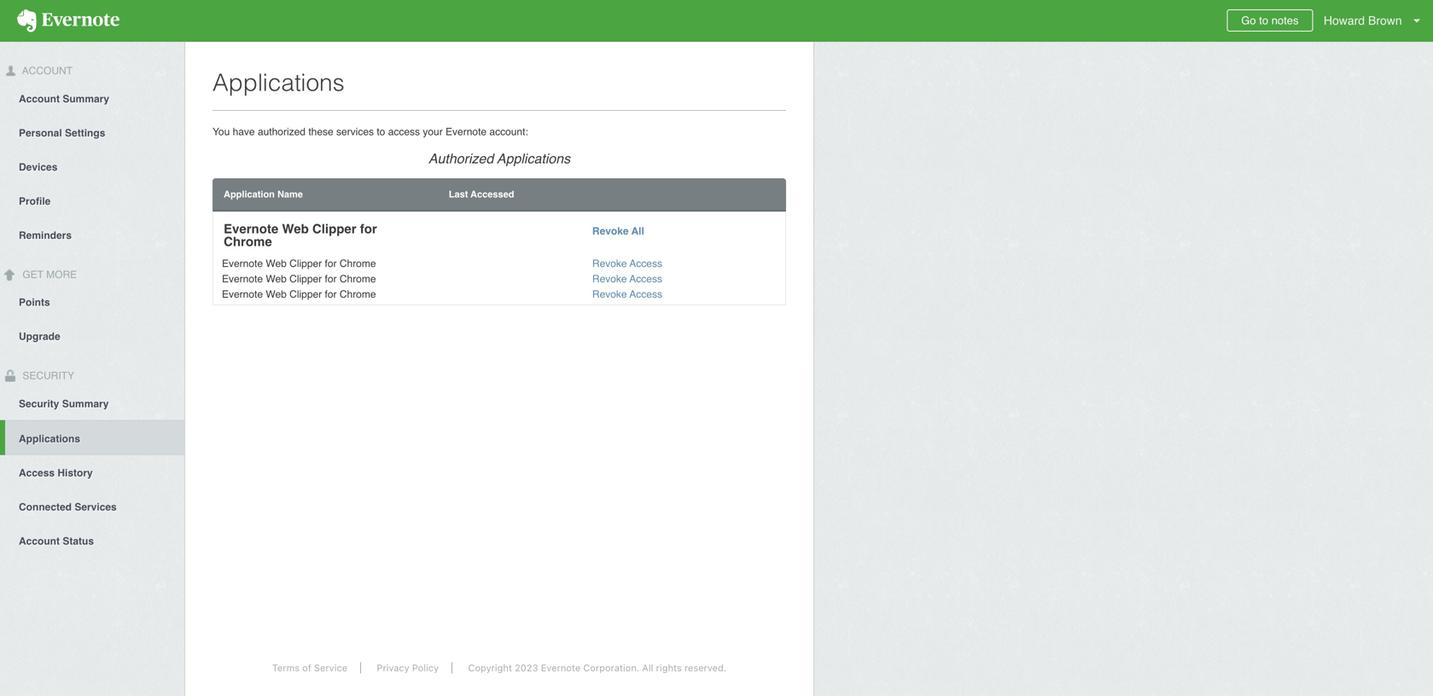 Task type: describe. For each thing, give the bounding box(es) containing it.
points
[[19, 297, 50, 309]]

copyright 2023 evernote corporation. all rights reserved.
[[468, 663, 727, 674]]

rights
[[656, 663, 682, 674]]

connected services link
[[0, 490, 184, 524]]

howard brown link
[[1320, 0, 1434, 42]]

howard brown
[[1325, 14, 1403, 27]]

these
[[309, 126, 334, 138]]

accessed
[[471, 189, 515, 200]]

services
[[337, 126, 374, 138]]

1 vertical spatial to
[[377, 126, 385, 138]]

history
[[58, 468, 93, 479]]

evernote link
[[0, 0, 137, 42]]

1 revoke access link from the top
[[593, 258, 663, 270]]

applications link
[[5, 421, 184, 456]]

account summary
[[19, 93, 109, 105]]

applications inside applications link
[[19, 433, 80, 445]]

service
[[314, 663, 348, 674]]

4 revoke from the top
[[593, 289, 627, 301]]

authorized
[[258, 126, 306, 138]]

revoke all
[[593, 225, 645, 237]]

corporation.
[[584, 663, 640, 674]]

last accessed
[[449, 189, 515, 200]]

policy
[[412, 663, 439, 674]]

summary for security summary
[[62, 398, 109, 410]]

copyright
[[468, 663, 512, 674]]

access history link
[[0, 456, 184, 490]]

2023
[[515, 663, 538, 674]]

1 horizontal spatial applications
[[213, 69, 345, 97]]

security summary
[[19, 398, 109, 410]]

personal settings
[[19, 127, 105, 139]]

account for account
[[20, 65, 73, 77]]

name
[[278, 189, 303, 200]]

more
[[46, 269, 77, 281]]

get more
[[20, 269, 77, 281]]

of
[[302, 663, 312, 674]]

1 revoke from the top
[[593, 225, 629, 237]]

account for account summary
[[19, 93, 60, 105]]

upgrade link
[[0, 319, 184, 353]]

personal
[[19, 127, 62, 139]]

profile link
[[0, 183, 184, 218]]

account status link
[[0, 524, 184, 558]]

terms of service
[[272, 663, 348, 674]]

go
[[1242, 14, 1257, 27]]

access
[[388, 126, 420, 138]]

terms of service link
[[260, 663, 361, 674]]

account summary link
[[0, 81, 184, 115]]

last
[[449, 189, 468, 200]]

2 revoke access link from the top
[[593, 273, 663, 285]]

access history
[[19, 468, 93, 479]]

connected services
[[19, 502, 117, 514]]

evernote image
[[0, 9, 137, 32]]

terms
[[272, 663, 300, 674]]

you
[[213, 126, 230, 138]]

security for security
[[20, 370, 74, 382]]

reminders
[[19, 230, 72, 242]]

authorized applications
[[429, 151, 571, 167]]

status
[[63, 536, 94, 548]]

3 revoke from the top
[[593, 273, 627, 285]]

security for security summary
[[19, 398, 59, 410]]

account status
[[19, 536, 94, 548]]

2 revoke from the top
[[593, 258, 627, 270]]



Task type: locate. For each thing, give the bounding box(es) containing it.
security summary link
[[0, 386, 184, 421]]

privacy policy
[[377, 663, 439, 674]]

devices
[[19, 161, 58, 173]]

1 revoke access from the top
[[593, 258, 663, 270]]

connected
[[19, 502, 72, 514]]

settings
[[65, 127, 105, 139]]

your
[[423, 126, 443, 138]]

0 vertical spatial to
[[1260, 14, 1269, 27]]

3 revoke access from the top
[[593, 289, 663, 301]]

0 vertical spatial summary
[[63, 93, 109, 105]]

devices link
[[0, 149, 184, 183]]

2 vertical spatial revoke access
[[593, 289, 663, 301]]

account up personal
[[19, 93, 60, 105]]

1 vertical spatial all
[[643, 663, 654, 674]]

authorized
[[429, 151, 494, 167]]

revoke all link
[[593, 225, 645, 237]]

have
[[233, 126, 255, 138]]

account down connected
[[19, 536, 60, 548]]

personal settings link
[[0, 115, 184, 149]]

2 horizontal spatial applications
[[497, 151, 571, 167]]

evernote
[[446, 126, 487, 138], [224, 222, 279, 237], [222, 258, 263, 270], [222, 273, 263, 285], [222, 289, 263, 301], [541, 663, 581, 674]]

get
[[22, 269, 43, 281]]

clipper
[[313, 222, 357, 237], [290, 258, 322, 270], [290, 273, 322, 285], [290, 289, 322, 301]]

application name
[[224, 189, 303, 200]]

to
[[1260, 14, 1269, 27], [377, 126, 385, 138]]

0 vertical spatial applications
[[213, 69, 345, 97]]

all
[[632, 225, 645, 237], [643, 663, 654, 674]]

0 horizontal spatial applications
[[19, 433, 80, 445]]

1 vertical spatial summary
[[62, 398, 109, 410]]

summary for account summary
[[63, 93, 109, 105]]

2 vertical spatial account
[[19, 536, 60, 548]]

reminders link
[[0, 218, 184, 252]]

security up applications link on the bottom left of page
[[19, 398, 59, 410]]

1 vertical spatial account
[[19, 93, 60, 105]]

summary
[[63, 93, 109, 105], [62, 398, 109, 410]]

go to notes
[[1242, 14, 1299, 27]]

howard
[[1325, 14, 1366, 27]]

2 vertical spatial applications
[[19, 433, 80, 445]]

to right go
[[1260, 14, 1269, 27]]

brown
[[1369, 14, 1403, 27]]

account:
[[490, 126, 528, 138]]

upgrade
[[19, 331, 60, 343]]

0 vertical spatial revoke access link
[[593, 258, 663, 270]]

services
[[75, 502, 117, 514]]

1 vertical spatial revoke access
[[593, 273, 663, 285]]

applications down account:
[[497, 151, 571, 167]]

security up "security summary"
[[20, 370, 74, 382]]

0 horizontal spatial to
[[377, 126, 385, 138]]

applications up authorized
[[213, 69, 345, 97]]

revoke access
[[593, 258, 663, 270], [593, 273, 663, 285], [593, 289, 663, 301]]

0 vertical spatial revoke access
[[593, 258, 663, 270]]

go to notes link
[[1228, 9, 1314, 32]]

2 revoke access from the top
[[593, 273, 663, 285]]

application
[[224, 189, 275, 200]]

revoke
[[593, 225, 629, 237], [593, 258, 627, 270], [593, 273, 627, 285], [593, 289, 627, 301]]

applications
[[213, 69, 345, 97], [497, 151, 571, 167], [19, 433, 80, 445]]

revoke access link
[[593, 258, 663, 270], [593, 273, 663, 285], [593, 289, 663, 301]]

applications up access history
[[19, 433, 80, 445]]

points link
[[0, 285, 184, 319]]

access
[[630, 258, 663, 270], [630, 273, 663, 285], [630, 289, 663, 301], [19, 468, 55, 479]]

chrome
[[224, 234, 272, 249], [340, 258, 376, 270], [340, 273, 376, 285], [340, 289, 376, 301]]

to inside go to notes link
[[1260, 14, 1269, 27]]

1 vertical spatial security
[[19, 398, 59, 410]]

account up account summary
[[20, 65, 73, 77]]

to left the 'access'
[[377, 126, 385, 138]]

profile
[[19, 195, 51, 207]]

for
[[360, 222, 377, 237], [325, 258, 337, 270], [325, 273, 337, 285], [325, 289, 337, 301]]

1 vertical spatial applications
[[497, 151, 571, 167]]

evernote web clipper for chrome
[[224, 222, 377, 249], [222, 258, 376, 270], [222, 273, 376, 285], [222, 289, 376, 301]]

security
[[20, 370, 74, 382], [19, 398, 59, 410]]

privacy
[[377, 663, 410, 674]]

1 horizontal spatial to
[[1260, 14, 1269, 27]]

privacy policy link
[[364, 663, 453, 674]]

2 vertical spatial revoke access link
[[593, 289, 663, 301]]

account for account status
[[19, 536, 60, 548]]

0 vertical spatial account
[[20, 65, 73, 77]]

3 revoke access link from the top
[[593, 289, 663, 301]]

account
[[20, 65, 73, 77], [19, 93, 60, 105], [19, 536, 60, 548]]

reserved.
[[685, 663, 727, 674]]

notes
[[1272, 14, 1299, 27]]

web
[[282, 222, 309, 237], [266, 258, 287, 270], [266, 273, 287, 285], [266, 289, 287, 301]]

0 vertical spatial all
[[632, 225, 645, 237]]

you have authorized these services to access your evernote account:
[[213, 126, 528, 138]]

1 vertical spatial revoke access link
[[593, 273, 663, 285]]

summary up applications link on the bottom left of page
[[62, 398, 109, 410]]

0 vertical spatial security
[[20, 370, 74, 382]]

summary up personal settings link
[[63, 93, 109, 105]]



Task type: vqa. For each thing, say whether or not it's contained in the screenshot.
Expand Tags image
no



